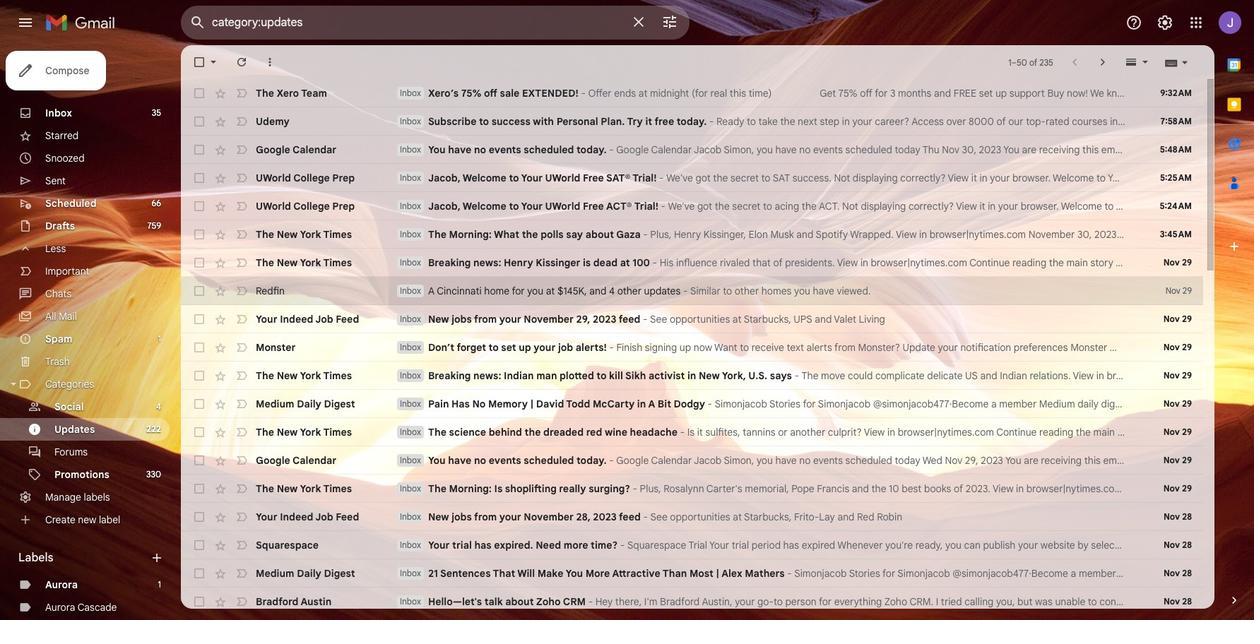 Task type: vqa. For each thing, say whether or not it's contained in the screenshot.


Task type: locate. For each thing, give the bounding box(es) containing it.
2 york from the top
[[300, 257, 321, 269]]

promotions link
[[54, 469, 110, 481]]

1 row from the top
[[181, 79, 1254, 107]]

0 horizontal spatial need
[[536, 539, 561, 552]]

g
[[1250, 87, 1254, 100]]

13 row from the top
[[181, 418, 1204, 447]]

robin
[[877, 511, 903, 524]]

inbox inside inbox new jobs from your november 29, 2023 feed - see opportunities at starbucks, ups and valet living ‌ ‌ ‌ ‌ ‌ ‌ ‌ ‌ ‌ ‌ ‌ ‌ ‌ ‌ ‌ ‌ ‌ ‌ ‌ ‌ ‌ ‌ ‌ ‌ ‌ ‌ ‌ ‌ ‌ ‌ ‌ ‌ ‌ ‌ ‌ ‌ ‌ ‌ ‌ ‌ ‌ ‌ ‌ ‌ ‌ ‌ ‌ ‌ ‌ ‌ ‌ ‌ ‌ ‌ ‌ ‌ ‌ ‌ ‌ ‌ ‌ ‌ ‌ ‌ ‌ ‌ ‌ ‌ ‌ ‌ ‌ ‌ ‌ ‌
[[400, 314, 421, 324]]

1 simon, from the top
[[724, 143, 754, 156]]

30, down 8000
[[962, 143, 977, 156]]

4 york from the top
[[300, 426, 321, 439]]

2 uworld college prep from the top
[[256, 200, 355, 213]]

from for new jobs from your november 28, 2023 feed
[[474, 511, 497, 524]]

1 uworld college prep from the top
[[256, 172, 355, 184]]

0 vertical spatial it
[[646, 115, 652, 128]]

66
[[152, 198, 161, 208]]

2 simon, from the top
[[724, 454, 754, 467]]

29 for his influence rivaled that of presidents. view in browser|nytimes.com continue reading the main story ad november 29, 2023 breakin
[[1182, 257, 1192, 268]]

1 inside main content
[[1009, 57, 1012, 67]]

need left more
[[536, 539, 561, 552]]

up left support
[[996, 87, 1007, 100]]

row containing udemy
[[181, 107, 1254, 136]]

job left alerts! on the bottom of page
[[558, 341, 573, 354]]

main content
[[181, 45, 1254, 621]]

nov 29 for similar to other homes you have viewed. ‌ ‌ ‌ ‌ ‌ ‌ ‌ ‌ ‌ ‌ ‌ ‌ ‌ ‌ ‌ ‌ ‌ ‌ ‌ ‌ ‌ ‌ ‌ ‌ ‌ ‌ ‌ ‌ ‌ ‌ ‌ ‌ ‌ ‌ ‌ ‌ ‌ ‌ ‌ ‌ ‌ ‌ ‌ ‌ ‌ ‌ ‌ ‌ ‌ ‌ ‌ ‌ ‌ ‌ ‌ ‌ ‌ ‌ ‌ ‌ ‌ ‌ ‌ ‌ ‌ ‌ ‌ ‌ ‌ ‌ ‌ ‌ ‌ ‌ ‌ ‌ ‌ ‌ ‌ ‌ ‌
[[1166, 286, 1192, 296]]

4 up 222
[[156, 401, 161, 412]]

you're right hope
[[1172, 596, 1200, 608]]

1 horizontal spatial bradford
[[660, 596, 700, 608]]

inbox inside inbox subscribe to success with personal plan. try it free today. - ready to take the next step in your career? access over 8000 of our top-rated courses in tech, business, design, and mo
[[400, 116, 421, 127]]

3 the new york times from the top
[[256, 370, 352, 382]]

inbox for inbox pain has no memory | david todd mccarty in a bit dodgy -
[[400, 399, 421, 409]]

free
[[655, 115, 674, 128]]

2 vertical spatial for
[[819, 596, 832, 608]]

scheduled down with
[[524, 143, 574, 156]]

0 vertical spatial henry
[[674, 228, 701, 241]]

today left thu
[[895, 143, 921, 156]]

inbox for inbox your trial has expired. need more time? - squarespace trial your trial period has expired whenever you're ready, you can publish your website by selecting one of our plans. need mor
[[400, 540, 421, 551]]

nov 29 for google calendar jacob simon, you have no events scheduled today wed nov 29, 2023 you are receiving this email at the account simonjacob4
[[1164, 455, 1192, 466]]

inbox inside inbox 21 sentences that will make you more attractive than most | alex mathers -
[[400, 568, 421, 579]]

daily
[[297, 398, 322, 411], [297, 568, 322, 580]]

henry
[[674, 228, 701, 241], [504, 257, 533, 269]]

inbox for inbox breaking news: henry kissinger is dead at 100 - his influence rivaled that of presidents. view in browser|nytimes.com continue reading the main story ad november 29, 2023 breakin
[[400, 257, 421, 268]]

need left 'mor'
[[1213, 539, 1237, 552]]

1 horizontal spatial main
[[1222, 483, 1244, 495]]

about
[[586, 228, 614, 241], [505, 596, 534, 608]]

displaying
[[853, 172, 898, 184], [861, 200, 906, 213]]

simon, down ready
[[724, 143, 754, 156]]

feed for new jobs from your november 28, 2023 feed
[[336, 511, 359, 524]]

you up memorial,
[[757, 454, 773, 467]]

16 row from the top
[[181, 503, 1204, 531]]

2 horizontal spatial up
[[996, 87, 1007, 100]]

m
[[1254, 200, 1254, 213]]

row
[[181, 79, 1254, 107], [181, 107, 1254, 136], [181, 136, 1254, 164], [181, 164, 1254, 192], [181, 192, 1254, 220], [181, 220, 1254, 249], [181, 249, 1254, 277], [181, 277, 1204, 305], [181, 305, 1204, 334], [181, 334, 1254, 362], [181, 362, 1204, 390], [181, 390, 1204, 418], [181, 418, 1204, 447], [181, 447, 1254, 475], [181, 475, 1254, 503], [181, 503, 1204, 531], [181, 531, 1254, 560], [181, 560, 1204, 588], [181, 588, 1254, 616]]

0 horizontal spatial you're
[[886, 539, 913, 552]]

1 vertical spatial for
[[512, 285, 525, 298]]

| left david
[[531, 398, 534, 411]]

inbox you have no events scheduled today. - google calendar jacob simon, you have no events scheduled today thu nov 30, 2023 you are receiving this email at the account simonjacob47
[[400, 143, 1254, 156]]

18 row from the top
[[181, 560, 1204, 588]]

nov for a cincinnati home for you at $145k, and 4 other updates
[[1166, 286, 1181, 296]]

trial left period
[[732, 539, 749, 552]]

0 vertical spatial a
[[1253, 228, 1254, 241]]

30, up story
[[1078, 228, 1092, 241]]

the for breaking news: indian man plotted to kill sikh activist in new york, u.s. says
[[256, 370, 274, 382]]

inbox inside inbox breaking news: indian man plotted to kill sikh activist in new york, u.s. says -
[[400, 370, 421, 381]]

main left st
[[1222, 483, 1244, 495]]

for right person
[[819, 596, 832, 608]]

inbox inside inbox don't forget to set up your job alerts! - finish signing up now want to receive text alerts from monster? update your notification preferences monster what kind of job are you looking
[[400, 342, 421, 353]]

- up surging?
[[609, 454, 614, 467]]

0 vertical spatial our
[[1009, 115, 1024, 128]]

29
[[1182, 257, 1192, 268], [1183, 286, 1192, 296], [1182, 314, 1192, 324], [1182, 342, 1192, 353], [1182, 370, 1192, 381], [1182, 399, 1192, 409], [1182, 427, 1192, 437], [1182, 455, 1192, 466], [1182, 483, 1192, 494]]

1 horizontal spatial 29,
[[965, 454, 979, 467]]

memorial,
[[745, 483, 789, 495]]

how left the m
[[1233, 200, 1252, 213]]

0 horizontal spatial zoho
[[536, 596, 561, 608]]

monster
[[256, 341, 296, 354], [1071, 341, 1108, 354]]

8 row from the top
[[181, 277, 1204, 305]]

zoho left crm.
[[885, 596, 908, 608]]

1 vertical spatial college
[[293, 200, 330, 213]]

settings image
[[1157, 14, 1174, 31]]

aurora for aurora cascade
[[45, 601, 75, 614]]

1 horizontal spatial trial
[[732, 539, 749, 552]]

main menu image
[[17, 14, 34, 31]]

main content containing the xero team
[[181, 45, 1254, 621]]

business,
[[1146, 115, 1188, 128]]

influence
[[676, 257, 718, 269]]

2 breaking from the top
[[428, 370, 471, 382]]

opportunities for see opportunities at starbucks, ups and valet living ‌ ‌ ‌ ‌ ‌ ‌ ‌ ‌ ‌ ‌ ‌ ‌ ‌ ‌ ‌ ‌ ‌ ‌ ‌ ‌ ‌ ‌ ‌ ‌ ‌ ‌ ‌ ‌ ‌ ‌ ‌ ‌ ‌ ‌ ‌ ‌ ‌ ‌ ‌ ‌ ‌ ‌ ‌ ‌ ‌ ‌ ‌ ‌ ‌ ‌ ‌ ‌ ‌ ‌ ‌ ‌ ‌ ‌ ‌ ‌ ‌ ‌ ‌ ‌ ‌ ‌ ‌ ‌ ‌ ‌ ‌ ‌ ‌ ‌
[[670, 313, 730, 326]]

75% right xero's
[[461, 87, 482, 100]]

1 morning: from the top
[[449, 228, 492, 241]]

updates
[[54, 423, 95, 436]]

1 vertical spatial 1
[[158, 334, 161, 344]]

plans.
[[1184, 539, 1210, 552]]

sat up 'acing'
[[773, 172, 790, 184]]

1 50 of 235
[[1009, 57, 1054, 67]]

2 jacob, from the top
[[428, 200, 461, 213]]

take
[[759, 115, 778, 128]]

1 jacob from the top
[[694, 143, 722, 156]]

uworld college prep for jacob, welcome to your uworld free act® trial!
[[256, 200, 355, 213]]

morning: for is
[[449, 483, 492, 495]]

| left alex
[[716, 568, 719, 580]]

york for breaking news: indian man plotted to kill sikh activist in new york, u.s. says
[[300, 370, 321, 382]]

0 vertical spatial uworld college prep
[[256, 172, 355, 184]]

2 medium daily digest from the top
[[256, 568, 355, 580]]

1 vertical spatial jacob,
[[428, 200, 461, 213]]

inbox for inbox jacob, welcome to your uworld free sat® trial! - we've got the secret to sat success. not displaying correctly? view it in your browser. welcome to your free sat ® trial! see how mi
[[400, 172, 421, 183]]

email
[[1102, 143, 1125, 156], [1104, 454, 1127, 467]]

1 vertical spatial 30,
[[1078, 228, 1092, 241]]

3 york from the top
[[300, 370, 321, 382]]

breaking for breaking news: henry kissinger is dead at 100
[[428, 257, 471, 269]]

nov for your trial has expired. need more time?
[[1164, 540, 1180, 551]]

about right say
[[586, 228, 614, 241]]

None checkbox
[[192, 55, 206, 69], [192, 86, 206, 100], [192, 114, 206, 129], [192, 171, 206, 185], [192, 199, 206, 213], [192, 256, 206, 270], [192, 341, 206, 355], [192, 369, 206, 383], [192, 482, 206, 496], [192, 510, 206, 524], [192, 539, 206, 553], [192, 595, 206, 609], [192, 55, 206, 69], [192, 86, 206, 100], [192, 114, 206, 129], [192, 171, 206, 185], [192, 199, 206, 213], [192, 256, 206, 270], [192, 341, 206, 355], [192, 369, 206, 383], [192, 482, 206, 496], [192, 510, 206, 524], [192, 539, 206, 553], [192, 595, 206, 609]]

our left plans.
[[1166, 539, 1181, 552]]

2 75% from the left
[[839, 87, 858, 100]]

2 28 from the top
[[1182, 540, 1192, 551]]

2 need from the left
[[1213, 539, 1237, 552]]

1 horizontal spatial reading
[[1168, 483, 1202, 495]]

jacob, for jacob, welcome to your uworld free sat® trial!
[[428, 172, 461, 184]]

create new label
[[45, 514, 120, 527]]

7 row from the top
[[181, 249, 1254, 277]]

the new york times for the morning: what the polls say about gaza
[[256, 228, 352, 241]]

no down subscribe
[[474, 143, 486, 156]]

0 vertical spatial 1
[[1009, 57, 1012, 67]]

inbox for inbox a cincinnati home for you at $145k, and 4 other updates - similar to other homes you have viewed. ‌ ‌ ‌ ‌ ‌ ‌ ‌ ‌ ‌ ‌ ‌ ‌ ‌ ‌ ‌ ‌ ‌ ‌ ‌ ‌ ‌ ‌ ‌ ‌ ‌ ‌ ‌ ‌ ‌ ‌ ‌ ‌ ‌ ‌ ‌ ‌ ‌ ‌ ‌ ‌ ‌ ‌ ‌ ‌ ‌ ‌ ‌ ‌ ‌ ‌ ‌ ‌ ‌ ‌ ‌ ‌ ‌ ‌ ‌ ‌ ‌ ‌ ‌ ‌ ‌ ‌ ‌ ‌ ‌ ‌ ‌ ‌ ‌ ‌ ‌ ‌ ‌ ‌ ‌ ‌ ‌
[[400, 286, 421, 296]]

inbox for inbox
[[45, 107, 72, 119]]

today.
[[677, 115, 707, 128], [577, 143, 607, 156], [577, 454, 607, 467]]

0 horizontal spatial up
[[519, 341, 531, 354]]

squarespace up than
[[628, 539, 687, 552]]

2 horizontal spatial for
[[875, 87, 888, 100]]

jobs down cincinnati at the left top of the page
[[452, 313, 472, 326]]

1 horizontal spatial henry
[[674, 228, 701, 241]]

0 vertical spatial daily
[[297, 398, 322, 411]]

222
[[146, 424, 161, 435]]

1 horizontal spatial job
[[1169, 341, 1183, 354]]

of right 8000
[[997, 115, 1006, 128]]

jobs up sentences on the left bottom of page
[[452, 511, 472, 524]]

aurora up aurora cascade link
[[45, 579, 78, 592]]

0 horizontal spatial henry
[[504, 257, 533, 269]]

1 times from the top
[[323, 228, 352, 241]]

inbox inside inbox breaking news: henry kissinger is dead at 100 - his influence rivaled that of presidents. view in browser|nytimes.com continue reading the main story ad november 29, 2023 breakin
[[400, 257, 421, 268]]

with
[[533, 115, 554, 128]]

2 google calendar from the top
[[256, 454, 337, 467]]

2 feed from the top
[[336, 511, 359, 524]]

monster down redfin
[[256, 341, 296, 354]]

tech,
[[1121, 115, 1143, 128]]

indeed for new jobs from your november 29, 2023 feed
[[280, 313, 313, 326]]

1 college from the top
[[293, 172, 330, 184]]

what left polls
[[494, 228, 520, 241]]

other left homes at top right
[[735, 285, 759, 298]]

feed down surging?
[[619, 511, 641, 524]]

plan.
[[601, 115, 625, 128]]

inbox inside inbox xero's 75% off sale extended! - offer ends at midnight (for real this time) ‌ ‌ ‌ ‌ ‌ ‌ ‌ ‌ ‌ ‌ ‌ ‌ ‌ ‌ ‌ ‌ ‌ ‌ get 75% off for 3 months and free set up support buy now! we know this shopping season can g
[[400, 88, 421, 98]]

man
[[537, 370, 557, 382]]

today for thu
[[895, 143, 921, 156]]

trial
[[689, 539, 707, 552]]

1 indeed from the top
[[280, 313, 313, 326]]

off left sale at the top left of page
[[484, 87, 497, 100]]

2 has from the left
[[783, 539, 799, 552]]

1 jobs from the top
[[452, 313, 472, 326]]

other
[[617, 285, 642, 298], [735, 285, 759, 298]]

2 monster from the left
[[1071, 341, 1108, 354]]

inbox inside inbox jacob, welcome to your uworld free act® trial! - we've got the secret to acing the act. not displaying correctly? view it in your browser. welcome to your free act ® trial! see how m
[[400, 201, 421, 211]]

0 vertical spatial ®
[[1172, 172, 1178, 184]]

main
[[1067, 257, 1088, 269], [1222, 483, 1244, 495]]

1 vertical spatial indeed
[[280, 511, 313, 524]]

new
[[277, 228, 298, 241], [277, 257, 298, 269], [428, 313, 449, 326], [277, 370, 298, 382], [699, 370, 720, 382], [277, 426, 298, 439], [277, 483, 298, 495], [428, 511, 449, 524]]

has
[[475, 539, 492, 552], [783, 539, 799, 552]]

account for simonjacob4
[[1159, 454, 1195, 467]]

1 for aurora
[[158, 580, 161, 590]]

up
[[996, 87, 1007, 100], [519, 341, 531, 354], [680, 341, 691, 354]]

0 vertical spatial breaking
[[428, 257, 471, 269]]

2 aurora from the top
[[45, 601, 75, 614]]

2 vertical spatial today.
[[577, 454, 607, 467]]

1 vertical spatial from
[[835, 341, 856, 354]]

0 horizontal spatial squarespace
[[256, 539, 319, 552]]

0 vertical spatial |
[[531, 398, 534, 411]]

forums link
[[54, 446, 88, 459]]

news: up home
[[474, 257, 501, 269]]

inbox inside inbox pain has no memory | david todd mccarty in a bit dodgy -
[[400, 399, 421, 409]]

2 nov 28 from the top
[[1164, 540, 1192, 551]]

1 the new york times from the top
[[256, 228, 352, 241]]

1 horizontal spatial zoho
[[885, 596, 908, 608]]

5:24 am
[[1160, 201, 1192, 211]]

1 horizontal spatial you're
[[1172, 596, 1200, 608]]

2 medium from the top
[[256, 568, 294, 580]]

1 nov 28 from the top
[[1164, 512, 1192, 522]]

view
[[948, 172, 969, 184], [956, 200, 977, 213], [896, 228, 917, 241], [837, 257, 858, 269], [993, 483, 1014, 495]]

inbox inside "inbox a cincinnati home for you at $145k, and 4 other updates - similar to other homes you have viewed. ‌ ‌ ‌ ‌ ‌ ‌ ‌ ‌ ‌ ‌ ‌ ‌ ‌ ‌ ‌ ‌ ‌ ‌ ‌ ‌ ‌ ‌ ‌ ‌ ‌ ‌ ‌ ‌ ‌ ‌ ‌ ‌ ‌ ‌ ‌ ‌ ‌ ‌ ‌ ‌ ‌ ‌ ‌ ‌ ‌ ‌ ‌ ‌ ‌ ‌ ‌ ‌ ‌ ‌ ‌ ‌ ‌ ‌ ‌ ‌ ‌ ‌ ‌ ‌ ‌ ‌ ‌ ‌ ‌ ‌ ‌ ‌ ‌ ‌ ‌ ‌ ‌ ‌ ‌ ‌ ‌"
[[400, 286, 421, 296]]

1 aurora from the top
[[45, 579, 78, 592]]

29 for plus, rosalynn carter's memorial, pope francis and the 10 best books of 2023. view in browser|nytimes.com continue reading the main st
[[1182, 483, 1192, 494]]

inbox 21 sentences that will make you more attractive than most | alex mathers -
[[400, 568, 795, 580]]

1 28 from the top
[[1182, 512, 1192, 522]]

1 vertical spatial opportunities
[[670, 511, 731, 524]]

real
[[711, 87, 727, 100]]

york for breaking news: henry kissinger is dead at 100
[[300, 257, 321, 269]]

0 horizontal spatial a
[[428, 285, 435, 298]]

row containing the xero team
[[181, 79, 1254, 107]]

1 vertical spatial our
[[1166, 539, 1181, 552]]

1 york from the top
[[300, 228, 321, 241]]

1 vertical spatial email
[[1104, 454, 1127, 467]]

4 row from the top
[[181, 164, 1254, 192]]

28,
[[576, 511, 591, 524]]

row containing monster
[[181, 334, 1254, 362]]

zoho left crm
[[536, 596, 561, 608]]

4 28 from the top
[[1182, 596, 1192, 607]]

can
[[1231, 87, 1247, 100], [964, 539, 981, 552]]

get
[[820, 87, 836, 100]]

aurora for aurora link
[[45, 579, 78, 592]]

0 vertical spatial simon,
[[724, 143, 754, 156]]

5:25 am
[[1160, 172, 1192, 183]]

set up indian
[[501, 341, 516, 354]]

important
[[45, 265, 89, 278]]

4 down dead
[[609, 285, 615, 298]]

gmail image
[[45, 8, 122, 37]]

0 vertical spatial main
[[1067, 257, 1088, 269]]

29 for google calendar jacob simon, you have no events scheduled today wed nov 29, 2023 you are receiving this email at the account simonjacob4
[[1182, 455, 1192, 466]]

kill
[[609, 370, 623, 382]]

inbox the science behind the dreaded red wine headache -
[[400, 426, 687, 439]]

we've for we've got the secret to acing the act. not displaying correctly? view it in your browser. welcome to your free act ® trial! see how m
[[668, 200, 695, 213]]

off left the a
[[1203, 596, 1215, 608]]

1 other from the left
[[617, 285, 642, 298]]

1 medium from the top
[[256, 398, 294, 411]]

inbox inside inbox the science behind the dreaded red wine headache -
[[400, 427, 421, 437]]

next
[[798, 115, 818, 128]]

says
[[770, 370, 792, 382]]

digest for 21
[[324, 568, 355, 580]]

season
[[1196, 87, 1228, 100]]

you right homes at top right
[[794, 285, 811, 298]]

job for new jobs from your november 28, 2023 feed
[[315, 511, 333, 524]]

1 vertical spatial not
[[842, 200, 859, 213]]

2 today from the top
[[895, 454, 921, 467]]

nov 29 for his influence rivaled that of presidents. view in browser|nytimes.com continue reading the main story ad november 29, 2023 breakin
[[1164, 257, 1192, 268]]

2 college from the top
[[293, 200, 330, 213]]

3 row from the top
[[181, 136, 1254, 164]]

0 horizontal spatial sat
[[773, 172, 790, 184]]

compose button
[[6, 51, 106, 90]]

medium for pain has no memory | david todd mccarty in a bit dodgy
[[256, 398, 294, 411]]

inbox inside inbox your trial has expired. need more time? - squarespace trial your trial period has expired whenever you're ready, you can publish your website by selecting one of our plans. need mor
[[400, 540, 421, 551]]

1 vertical spatial account
[[1159, 454, 1195, 467]]

red
[[586, 426, 602, 439]]

news:
[[474, 257, 501, 269], [474, 370, 501, 382]]

19 row from the top
[[181, 588, 1254, 616]]

jacob,
[[428, 172, 461, 184], [428, 200, 461, 213]]

and right francis
[[852, 483, 869, 495]]

nov for don't forget to set up your job alerts!
[[1164, 342, 1180, 353]]

1 vertical spatial receiving
[[1041, 454, 1082, 467]]

4 nov 28 from the top
[[1164, 596, 1192, 607]]

1 sat from the left
[[773, 172, 790, 184]]

1 today from the top
[[895, 143, 921, 156]]

welcome
[[463, 172, 507, 184], [1053, 172, 1094, 184], [463, 200, 507, 213], [1061, 200, 1102, 213]]

2023 down 8000
[[979, 143, 1002, 156]]

1 vertical spatial secret
[[732, 200, 761, 213]]

29, down by
[[1180, 257, 1193, 269]]

time)
[[749, 87, 772, 100]]

0 vertical spatial secret
[[731, 172, 759, 184]]

35
[[152, 107, 161, 118]]

1 news: from the top
[[474, 257, 501, 269]]

a left bit
[[648, 398, 655, 411]]

1 vertical spatial got
[[697, 200, 712, 213]]

1 feed from the top
[[336, 313, 359, 326]]

None checkbox
[[192, 143, 206, 157], [192, 228, 206, 242], [192, 284, 206, 298], [192, 312, 206, 327], [192, 397, 206, 411], [192, 425, 206, 440], [192, 454, 206, 468], [192, 567, 206, 581], [192, 143, 206, 157], [192, 228, 206, 242], [192, 284, 206, 298], [192, 312, 206, 327], [192, 397, 206, 411], [192, 425, 206, 440], [192, 454, 206, 468], [192, 567, 206, 581]]

you
[[757, 143, 773, 156], [527, 285, 544, 298], [794, 285, 811, 298], [1203, 341, 1219, 354], [757, 454, 773, 467], [946, 539, 962, 552]]

1 daily from the top
[[297, 398, 322, 411]]

sat up act
[[1153, 172, 1170, 184]]

search mail image
[[185, 10, 211, 35]]

of
[[1030, 57, 1038, 67], [997, 115, 1006, 128], [773, 257, 783, 269], [1157, 341, 1167, 354], [954, 483, 963, 495], [1154, 539, 1164, 552]]

nov for 21 sentences that will make you more attractive than most | alex mathers
[[1164, 568, 1180, 579]]

inbox inside inbox the morning: what the polls say about gaza - plus, henry kissinger, elon musk and spotify wrapped. view in browser|nytimes.com november 30, 2023 supported by apple card a
[[400, 229, 421, 240]]

1 vertical spatial google calendar
[[256, 454, 337, 467]]

29 for finish signing up now want to receive text alerts from monster? update your notification preferences monster what kind of job are you looking 
[[1182, 342, 1192, 353]]

inbox the morning: is shoplifting really surging? - plus, rosalynn carter's memorial, pope francis and the 10 best books of 2023. view in browser|nytimes.com continue reading the main st
[[400, 483, 1254, 495]]

news: up "no"
[[474, 370, 501, 382]]

not right success.
[[834, 172, 850, 184]]

0 vertical spatial what
[[494, 228, 520, 241]]

a
[[1229, 596, 1235, 608]]

1 prep from the top
[[332, 172, 355, 184]]

nov 28 for see opportunities at starbucks, frito-lay and red robin ‌ ‌ ‌ ‌ ‌ ‌ ‌ ‌ ‌ ‌ ‌ ‌ ‌ ‌ ‌ ‌ ‌ ‌ ‌ ‌ ‌ ‌ ‌ ‌ ‌ ‌ ‌ ‌ ‌ ‌ ‌ ‌ ‌ ‌ ‌ ‌ ‌ ‌ ‌ ‌ ‌ ‌ ‌ ‌ ‌ ‌ ‌ ‌ ‌ ‌ ‌ ‌ ‌ ‌ ‌ ‌ ‌ ‌ ‌ ‌ ‌ ‌ ‌ ‌ ‌ ‌ ‌ ‌ ‌ ‌ ‌ ‌ ‌
[[1164, 512, 1192, 522]]

2 jobs from the top
[[452, 511, 472, 524]]

1 horizontal spatial 75%
[[839, 87, 858, 100]]

nov for breaking news: indian man plotted to kill sikh activist in new york, u.s. says
[[1164, 370, 1180, 381]]

today. for google calendar jacob simon, you have no events scheduled today wed nov 29, 2023 you are receiving this email at the account simonjacob4
[[577, 454, 607, 467]]

inbox for inbox the morning: what the polls say about gaza - plus, henry kissinger, elon musk and spotify wrapped. view in browser|nytimes.com november 30, 2023 supported by apple card a
[[400, 229, 421, 240]]

and right the $145k,
[[590, 285, 607, 298]]

medium daily digest for pain
[[256, 398, 355, 411]]

inbox for inbox you have no events scheduled today. - google calendar jacob simon, you have no events scheduled today thu nov 30, 2023 you are receiving this email at the account simonjacob47
[[400, 144, 421, 155]]

nov 28 right one
[[1164, 540, 1192, 551]]

york for the morning: is shoplifting really surging?
[[300, 483, 321, 495]]

1 vertical spatial 4
[[156, 401, 161, 412]]

inbox inside "inbox hello—let's talk about zoho crm - hey there, i'm bradford austin, your go-to person for everything zoho crm. i tried calling you, but was unable to connect. i hope you're off to a goo"
[[400, 596, 421, 607]]

goo
[[1237, 596, 1254, 608]]

11 row from the top
[[181, 362, 1204, 390]]

labels navigation
[[0, 45, 181, 621]]

2 times from the top
[[323, 257, 352, 269]]

selecting
[[1091, 539, 1132, 552]]

i left tried
[[936, 596, 939, 608]]

tried
[[941, 596, 962, 608]]

1 vertical spatial breaking
[[428, 370, 471, 382]]

1 digest from the top
[[324, 398, 355, 411]]

inbox inside inbox the morning: is shoplifting really surging? - plus, rosalynn carter's memorial, pope francis and the 10 best books of 2023. view in browser|nytimes.com continue reading the main st
[[400, 483, 421, 494]]

2 morning: from the top
[[449, 483, 492, 495]]

scheduled link
[[45, 197, 97, 210]]

2 jacob from the top
[[694, 454, 722, 467]]

2 digest from the top
[[324, 568, 355, 580]]

opportunities
[[670, 313, 730, 326], [670, 511, 731, 524]]

10 row from the top
[[181, 334, 1254, 362]]

has left expired.
[[475, 539, 492, 552]]

0 vertical spatial 30,
[[962, 143, 977, 156]]

your
[[853, 115, 873, 128], [990, 172, 1010, 184], [998, 200, 1018, 213], [499, 313, 521, 326], [534, 341, 556, 354], [938, 341, 958, 354], [499, 511, 521, 524], [1018, 539, 1038, 552], [735, 596, 755, 608]]

opportunities up now
[[670, 313, 730, 326]]

times for breaking news: henry kissinger is dead at 100
[[323, 257, 352, 269]]

2023
[[979, 143, 1002, 156], [1095, 228, 1117, 241], [1196, 257, 1218, 269], [593, 313, 617, 326], [981, 454, 1003, 467], [593, 511, 617, 524]]

inbox inside the labels navigation
[[45, 107, 72, 119]]

28 for hey there, i'm bradford austin, your go-to person for everything zoho crm. i tried calling you, but was unable to connect. i hope you're off to a goo
[[1182, 596, 1192, 607]]

1 job from the left
[[558, 341, 573, 354]]

1 vertical spatial today.
[[577, 143, 607, 156]]

None search field
[[181, 6, 690, 40]]

from right alerts
[[835, 341, 856, 354]]

the new york times for the morning: is shoplifting really surging?
[[256, 483, 352, 495]]

have up 'pope'
[[776, 454, 797, 467]]

5 the new york times from the top
[[256, 483, 352, 495]]

1 vertical spatial jacob
[[694, 454, 722, 467]]

go-
[[758, 596, 774, 608]]

1 your indeed job feed from the top
[[256, 313, 359, 326]]

simon,
[[724, 143, 754, 156], [724, 454, 754, 467]]

from down home
[[474, 313, 497, 326]]

manage
[[45, 491, 81, 504]]

of right that at the top of page
[[773, 257, 783, 269]]

1 vertical spatial uworld college prep
[[256, 200, 355, 213]]

musk
[[771, 228, 794, 241]]

inbox inside inbox you have no events scheduled today. - google calendar jacob simon, you have no events scheduled today wed nov 29, 2023 you are receiving this email at the account simonjacob4
[[400, 455, 421, 466]]

inbox for inbox you have no events scheduled today. - google calendar jacob simon, you have no events scheduled today wed nov 29, 2023 you are receiving this email at the account simonjacob4
[[400, 455, 421, 466]]

social link
[[54, 401, 84, 413]]

medium
[[256, 398, 294, 411], [256, 568, 294, 580]]

a left cincinnati at the left top of the page
[[428, 285, 435, 298]]

0 horizontal spatial our
[[1009, 115, 1024, 128]]

whenever
[[838, 539, 883, 552]]

0 vertical spatial medium
[[256, 398, 294, 411]]

0 horizontal spatial i
[[936, 596, 939, 608]]

1 breaking from the top
[[428, 257, 471, 269]]

inbox inside inbox you have no events scheduled today. - google calendar jacob simon, you have no events scheduled today thu nov 30, 2023 you are receiving this email at the account simonjacob47
[[400, 144, 421, 155]]

you down take
[[757, 143, 773, 156]]

0 vertical spatial prep
[[332, 172, 355, 184]]

0 vertical spatial jacob
[[694, 143, 722, 156]]

free
[[583, 172, 604, 184], [1130, 172, 1150, 184], [583, 200, 604, 213], [1139, 200, 1159, 213]]

of right 50
[[1030, 57, 1038, 67]]

nov 28 left the a
[[1164, 596, 1192, 607]]

inbox
[[400, 88, 421, 98], [45, 107, 72, 119], [400, 116, 421, 127], [400, 144, 421, 155], [400, 172, 421, 183], [400, 201, 421, 211], [400, 229, 421, 240], [400, 257, 421, 268], [400, 286, 421, 296], [400, 314, 421, 324], [400, 342, 421, 353], [400, 370, 421, 381], [400, 399, 421, 409], [400, 427, 421, 437], [400, 455, 421, 466], [400, 483, 421, 494], [400, 512, 421, 522], [400, 540, 421, 551], [400, 568, 421, 579], [400, 596, 421, 607]]

75% right get
[[839, 87, 858, 100]]

1 jacob, from the top
[[428, 172, 461, 184]]

are for simonjacob47
[[1022, 143, 1037, 156]]

2 prep from the top
[[332, 200, 355, 213]]

starbucks, up receive
[[744, 313, 791, 326]]

inbox for inbox new jobs from your november 28, 2023 feed - see opportunities at starbucks, frito-lay and red robin ‌ ‌ ‌ ‌ ‌ ‌ ‌ ‌ ‌ ‌ ‌ ‌ ‌ ‌ ‌ ‌ ‌ ‌ ‌ ‌ ‌ ‌ ‌ ‌ ‌ ‌ ‌ ‌ ‌ ‌ ‌ ‌ ‌ ‌ ‌ ‌ ‌ ‌ ‌ ‌ ‌ ‌ ‌ ‌ ‌ ‌ ‌ ‌ ‌ ‌ ‌ ‌ ‌ ‌ ‌ ‌ ‌ ‌ ‌ ‌ ‌ ‌ ‌ ‌ ‌ ‌ ‌ ‌ ‌ ‌ ‌ ‌ ‌
[[400, 512, 421, 522]]

henry up influence in the right top of the page
[[674, 228, 701, 241]]

inbox inside inbox jacob, welcome to your uworld free sat® trial! - we've got the secret to sat success. not displaying correctly? view it in your browser. welcome to your free sat ® trial! see how mi
[[400, 172, 421, 183]]

aurora cascade
[[45, 601, 117, 614]]

jobs for new jobs from your november 28, 2023 feed
[[452, 511, 472, 524]]

can left g
[[1231, 87, 1247, 100]]

simon, for google calendar jacob simon, you have no events scheduled today wed nov 29, 2023 you are receiving this email at the account simonjacob4
[[724, 454, 754, 467]]

1 horizontal spatial set
[[979, 87, 993, 100]]

you down 'kissinger'
[[527, 285, 544, 298]]

3 times from the top
[[323, 370, 352, 382]]

displaying up the wrapped.
[[861, 200, 906, 213]]

update
[[903, 341, 936, 354]]

feed for new jobs from your november 29, 2023 feed
[[336, 313, 359, 326]]

0 vertical spatial today
[[895, 143, 921, 156]]

york for the science behind the dreaded red wine headache
[[300, 426, 321, 439]]

4
[[609, 285, 615, 298], [156, 401, 161, 412]]

inbox for inbox subscribe to success with personal plan. try it free today. - ready to take the next step in your career? access over 8000 of our top-rated courses in tech, business, design, and mo
[[400, 116, 421, 127]]

1 horizontal spatial continue
[[1125, 483, 1166, 495]]

1 medium daily digest from the top
[[256, 398, 355, 411]]

today. down personal
[[577, 143, 607, 156]]

browser|nytimes.com
[[930, 228, 1026, 241], [871, 257, 967, 269], [1027, 483, 1123, 495]]

1 horizontal spatial ®
[[1182, 200, 1188, 213]]

1 vertical spatial digest
[[324, 568, 355, 580]]

for left 3
[[875, 87, 888, 100]]

opportunities up the trial
[[670, 511, 731, 524]]

aurora down aurora link
[[45, 601, 75, 614]]

york for the morning: what the polls say about gaza
[[300, 228, 321, 241]]

set right "free"
[[979, 87, 993, 100]]

1 horizontal spatial 4
[[609, 285, 615, 298]]

inbox for inbox 21 sentences that will make you more attractive than most | alex mathers -
[[400, 568, 421, 579]]

is
[[583, 257, 591, 269]]

how left mi
[[1223, 172, 1242, 184]]

3 nov 28 from the top
[[1164, 568, 1192, 579]]

1 horizontal spatial our
[[1166, 539, 1181, 552]]

your indeed job feed for new jobs from your november 28, 2023 feed
[[256, 511, 359, 524]]

14 row from the top
[[181, 447, 1254, 475]]

5 times from the top
[[323, 483, 352, 495]]

digest
[[324, 398, 355, 411], [324, 568, 355, 580]]

inbox new jobs from your november 29, 2023 feed - see opportunities at starbucks, ups and valet living ‌ ‌ ‌ ‌ ‌ ‌ ‌ ‌ ‌ ‌ ‌ ‌ ‌ ‌ ‌ ‌ ‌ ‌ ‌ ‌ ‌ ‌ ‌ ‌ ‌ ‌ ‌ ‌ ‌ ‌ ‌ ‌ ‌ ‌ ‌ ‌ ‌ ‌ ‌ ‌ ‌ ‌ ‌ ‌ ‌ ‌ ‌ ‌ ‌ ‌ ‌ ‌ ‌ ‌ ‌ ‌ ‌ ‌ ‌ ‌ ‌ ‌ ‌ ‌ ‌ ‌ ‌ ‌ ‌ ‌ ‌ ‌ ‌ ‌
[[400, 313, 1073, 326]]

categories
[[45, 378, 94, 391]]

1 horizontal spatial |
[[716, 568, 719, 580]]

2 news: from the top
[[474, 370, 501, 382]]

2 squarespace from the left
[[628, 539, 687, 552]]

see down simonjacob47
[[1204, 172, 1221, 184]]

inbox for inbox jacob, welcome to your uworld free act® trial! - we've got the secret to acing the act. not displaying correctly? view it in your browser. welcome to your free act ® trial! see how m
[[400, 201, 421, 211]]

times for the morning: what the polls say about gaza
[[323, 228, 352, 241]]

supported
[[1119, 228, 1176, 241]]

® up 5:24 am
[[1172, 172, 1178, 184]]

0 vertical spatial how
[[1223, 172, 1242, 184]]

2 indeed from the top
[[280, 511, 313, 524]]

2 vertical spatial from
[[474, 511, 497, 524]]

and right lay
[[838, 511, 855, 524]]

inbox inside inbox new jobs from your november 28, 2023 feed - see opportunities at starbucks, frito-lay and red robin ‌ ‌ ‌ ‌ ‌ ‌ ‌ ‌ ‌ ‌ ‌ ‌ ‌ ‌ ‌ ‌ ‌ ‌ ‌ ‌ ‌ ‌ ‌ ‌ ‌ ‌ ‌ ‌ ‌ ‌ ‌ ‌ ‌ ‌ ‌ ‌ ‌ ‌ ‌ ‌ ‌ ‌ ‌ ‌ ‌ ‌ ‌ ‌ ‌ ‌ ‌ ‌ ‌ ‌ ‌ ‌ ‌ ‌ ‌ ‌ ‌ ‌ ‌ ‌ ‌ ‌ ‌ ‌ ‌ ‌ ‌ ‌ ‌
[[400, 512, 421, 522]]

1 i from the left
[[936, 596, 939, 608]]

all mail
[[45, 310, 77, 323]]

has right period
[[783, 539, 799, 552]]

nov 28 for squarespace trial your trial period has expired whenever you're ready, you can publish your website by selecting one of our plans. need mor
[[1164, 540, 1192, 551]]

4 the new york times from the top
[[256, 426, 352, 439]]

21
[[428, 568, 438, 580]]

nov for you have no events scheduled today.
[[1164, 455, 1180, 466]]

kissinger
[[536, 257, 580, 269]]

2 daily from the top
[[297, 568, 322, 580]]

5 york from the top
[[300, 483, 321, 495]]

28 for squarespace trial your trial period has expired whenever you're ready, you can publish your website by selecting one of our plans. need mor
[[1182, 540, 1192, 551]]

- right act®
[[661, 200, 666, 213]]

1 vertical spatial feed
[[619, 511, 641, 524]]

1 vertical spatial your indeed job feed
[[256, 511, 359, 524]]

job right the kind
[[1169, 341, 1183, 354]]

udemy
[[256, 115, 290, 128]]

0 horizontal spatial other
[[617, 285, 642, 298]]

1 vertical spatial medium daily digest
[[256, 568, 355, 580]]

sat®
[[606, 172, 631, 184]]

job
[[315, 313, 333, 326], [315, 511, 333, 524]]

row containing bradford austin
[[181, 588, 1254, 616]]

plus, left the rosalynn
[[640, 483, 661, 495]]

1 vertical spatial can
[[964, 539, 981, 552]]

the for the morning: what the polls say about gaza
[[256, 228, 274, 241]]

inbox jacob, welcome to your uworld free act® trial! - we've got the secret to acing the act. not displaying correctly? view it in your browser. welcome to your free act ® trial! see how m
[[400, 200, 1254, 213]]

by
[[1178, 228, 1190, 241]]

tab list
[[1215, 45, 1254, 570]]

nov 28 down plans.
[[1164, 568, 1192, 579]]



Task type: describe. For each thing, give the bounding box(es) containing it.
you left the looking
[[1203, 341, 1219, 354]]

the new york times for breaking news: indian man plotted to kill sikh activist in new york, u.s. says
[[256, 370, 352, 382]]

got for we've got the secret to sat success. not displaying correctly? view it in your browser. welcome to your free sat ® trial! see how mi
[[696, 172, 711, 184]]

starbucks, for frito-
[[744, 511, 792, 524]]

5 row from the top
[[181, 192, 1254, 220]]

trial! right act®
[[634, 200, 659, 213]]

1 vertical spatial browser.
[[1021, 200, 1059, 213]]

today for wed
[[895, 454, 921, 467]]

behind
[[489, 426, 522, 439]]

0 vertical spatial displaying
[[853, 172, 898, 184]]

0 horizontal spatial ®
[[1172, 172, 1178, 184]]

morning: for what
[[449, 228, 492, 241]]

courses
[[1072, 115, 1108, 128]]

see up the apple
[[1213, 200, 1231, 213]]

the new york times for the science behind the dreaded red wine headache
[[256, 426, 352, 439]]

got for we've got the secret to acing the act. not displaying correctly? view it in your browser. welcome to your free act ® trial! see how m
[[697, 200, 712, 213]]

secret for acing
[[732, 200, 761, 213]]

drafts link
[[45, 220, 75, 233]]

news: for indian
[[474, 370, 501, 382]]

aurora link
[[45, 579, 78, 592]]

secret for sat
[[731, 172, 759, 184]]

social
[[54, 401, 84, 413]]

scheduled
[[45, 197, 97, 210]]

feed for new jobs from your november 28, 2023 feed
[[619, 511, 641, 524]]

the for breaking news: henry kissinger is dead at 100
[[256, 257, 274, 269]]

are for simonjacob4
[[1024, 454, 1039, 467]]

jacob for google calendar jacob simon, you have no events scheduled today wed nov 29, 2023 you are receiving this email at the account simonjacob4
[[694, 454, 722, 467]]

inbox pain has no memory | david todd mccarty in a bit dodgy -
[[400, 398, 715, 411]]

more
[[564, 539, 588, 552]]

0 vertical spatial today.
[[677, 115, 707, 128]]

less
[[45, 242, 66, 255]]

2023 right '28,'
[[593, 511, 617, 524]]

labels heading
[[18, 551, 150, 565]]

bit
[[658, 398, 671, 411]]

xero
[[277, 87, 299, 100]]

opportunities for see opportunities at starbucks, frito-lay and red robin ‌ ‌ ‌ ‌ ‌ ‌ ‌ ‌ ‌ ‌ ‌ ‌ ‌ ‌ ‌ ‌ ‌ ‌ ‌ ‌ ‌ ‌ ‌ ‌ ‌ ‌ ‌ ‌ ‌ ‌ ‌ ‌ ‌ ‌ ‌ ‌ ‌ ‌ ‌ ‌ ‌ ‌ ‌ ‌ ‌ ‌ ‌ ‌ ‌ ‌ ‌ ‌ ‌ ‌ ‌ ‌ ‌ ‌ ‌ ‌ ‌ ‌ ‌ ‌ ‌ ‌ ‌ ‌ ‌ ‌ ‌ ‌ ‌
[[670, 511, 731, 524]]

1 vertical spatial correctly?
[[909, 200, 954, 213]]

1 vertical spatial |
[[716, 568, 719, 580]]

inbox for inbox don't forget to set up your job alerts! - finish signing up now want to receive text alerts from monster? update your notification preferences monster what kind of job are you looking 
[[400, 342, 421, 353]]

try
[[627, 115, 643, 128]]

0 vertical spatial set
[[979, 87, 993, 100]]

- left similar
[[683, 285, 688, 298]]

prep for jacob, welcome to your uworld free sat® trial!
[[332, 172, 355, 184]]

chats link
[[45, 288, 72, 300]]

digest for pain
[[324, 398, 355, 411]]

1 bradford from the left
[[256, 596, 299, 608]]

no down next
[[800, 143, 811, 156]]

nov 28 for hey there, i'm bradford austin, your go-to person for everything zoho crm. i tried calling you, but was unable to connect. i hope you're off to a goo
[[1164, 596, 1192, 607]]

- left the 'hey'
[[588, 596, 593, 608]]

- right surging?
[[633, 483, 637, 495]]

2 sat from the left
[[1153, 172, 1170, 184]]

daily for pain
[[297, 398, 322, 411]]

0 vertical spatial 29,
[[1180, 257, 1193, 269]]

0 horizontal spatial 30,
[[962, 143, 977, 156]]

simonjacob47
[[1196, 143, 1254, 156]]

inbox xero's 75% off sale extended! - offer ends at midnight (for real this time) ‌ ‌ ‌ ‌ ‌ ‌ ‌ ‌ ‌ ‌ ‌ ‌ ‌ ‌ ‌ ‌ ‌ ‌ get 75% off for 3 months and free set up support buy now! we know this shopping season can g
[[400, 87, 1254, 100]]

- right says
[[795, 370, 799, 382]]

1 vertical spatial ®
[[1182, 200, 1188, 213]]

0 horizontal spatial off
[[484, 87, 497, 100]]

dodgy
[[674, 398, 705, 411]]

rated
[[1046, 115, 1070, 128]]

1 horizontal spatial up
[[680, 341, 691, 354]]

today. for google calendar jacob simon, you have no events scheduled today thu nov 30, 2023 you are receiving this email at the account simonjacob47
[[577, 143, 607, 156]]

6 row from the top
[[181, 220, 1254, 249]]

2 horizontal spatial off
[[1203, 596, 1215, 608]]

viewed.
[[837, 285, 871, 298]]

gaza
[[616, 228, 641, 241]]

- up signing
[[643, 313, 648, 326]]

homes
[[762, 285, 792, 298]]

free left sat®
[[583, 172, 604, 184]]

nov for the science behind the dreaded red wine headache
[[1164, 427, 1180, 437]]

forget
[[457, 341, 486, 354]]

2 i from the left
[[1142, 596, 1144, 608]]

indian
[[504, 370, 534, 382]]

publish
[[983, 539, 1016, 552]]

1 vertical spatial what
[[1110, 341, 1133, 354]]

job for new jobs from your november 29, 2023 feed
[[315, 313, 333, 326]]

jacob for google calendar jacob simon, you have no events scheduled today thu nov 30, 2023 you are receiving this email at the account simonjacob47
[[694, 143, 722, 156]]

nov 29 for plus, rosalynn carter's memorial, pope francis and the 10 best books of 2023. view in browser|nytimes.com continue reading the main st
[[1164, 483, 1192, 494]]

- left the finish
[[609, 341, 614, 354]]

times for the science behind the dreaded red wine headache
[[323, 426, 352, 439]]

- left ready
[[710, 115, 714, 128]]

1 for spam
[[158, 334, 161, 344]]

- right dodgy
[[708, 398, 712, 411]]

we've for we've got the secret to sat success. not displaying correctly? view it in your browser. welcome to your free sat ® trial! see how mi
[[667, 172, 693, 184]]

and right musk
[[797, 228, 814, 241]]

1 vertical spatial reading
[[1168, 483, 1202, 495]]

1 vertical spatial main
[[1222, 483, 1244, 495]]

0 horizontal spatial what
[[494, 228, 520, 241]]

no up 'pope'
[[800, 454, 811, 467]]

row containing squarespace
[[181, 531, 1254, 560]]

0 vertical spatial can
[[1231, 87, 1247, 100]]

0 vertical spatial plus,
[[650, 228, 672, 241]]

time?
[[591, 539, 618, 552]]

medium for 21 sentences that will make you more attractive than most | alex mathers
[[256, 568, 294, 580]]

- right time? on the bottom
[[620, 539, 625, 552]]

kind
[[1136, 341, 1155, 354]]

news: for henry
[[474, 257, 501, 269]]

home
[[484, 285, 510, 298]]

1 google calendar from the top
[[256, 143, 337, 156]]

0 vertical spatial not
[[834, 172, 850, 184]]

polls
[[541, 228, 564, 241]]

preferences
[[1014, 341, 1068, 354]]

and left "free"
[[934, 87, 951, 100]]

select input tool image
[[1181, 57, 1189, 68]]

- down plan.
[[609, 143, 614, 156]]

inbox for inbox xero's 75% off sale extended! - offer ends at midnight (for real this time) ‌ ‌ ‌ ‌ ‌ ‌ ‌ ‌ ‌ ‌ ‌ ‌ ‌ ‌ ‌ ‌ ‌ ‌ get 75% off for 3 months and free set up support buy now! we know this shopping season can g
[[400, 88, 421, 98]]

scheduled down career?
[[846, 143, 893, 156]]

expired.
[[494, 539, 533, 552]]

really
[[559, 483, 586, 495]]

act
[[1161, 200, 1180, 213]]

email for simonjacob4
[[1104, 454, 1127, 467]]

2023 up alerts! on the bottom of page
[[593, 313, 617, 326]]

feed for new jobs from your november 29, 2023 feed
[[619, 313, 641, 326]]

1 horizontal spatial it
[[972, 172, 977, 184]]

235
[[1040, 57, 1054, 67]]

shopping
[[1152, 87, 1194, 100]]

events down success in the left top of the page
[[489, 143, 521, 156]]

2023 up 2023.
[[981, 454, 1003, 467]]

inbox for inbox hello—let's talk about zoho crm - hey there, i'm bradford austin, your go-to person for everything zoho crm. i tried calling you, but was unable to connect. i hope you're off to a goo
[[400, 596, 421, 607]]

0 horizontal spatial for
[[512, 285, 525, 298]]

ups
[[794, 313, 813, 326]]

0 horizontal spatial |
[[531, 398, 534, 411]]

and right ups
[[815, 313, 832, 326]]

2 vertical spatial browser|nytimes.com
[[1027, 483, 1123, 495]]

row containing redfin
[[181, 277, 1204, 305]]

have down the "science"
[[448, 454, 472, 467]]

inbox for inbox new jobs from your november 29, 2023 feed - see opportunities at starbucks, ups and valet living ‌ ‌ ‌ ‌ ‌ ‌ ‌ ‌ ‌ ‌ ‌ ‌ ‌ ‌ ‌ ‌ ‌ ‌ ‌ ‌ ‌ ‌ ‌ ‌ ‌ ‌ ‌ ‌ ‌ ‌ ‌ ‌ ‌ ‌ ‌ ‌ ‌ ‌ ‌ ‌ ‌ ‌ ‌ ‌ ‌ ‌ ‌ ‌ ‌ ‌ ‌ ‌ ‌ ‌ ‌ ‌ ‌ ‌ ‌ ‌ ‌ ‌ ‌ ‌ ‌ ‌ ‌ ‌ ‌ ‌ ‌ ‌ ‌ ‌
[[400, 314, 421, 324]]

1 need from the left
[[536, 539, 561, 552]]

uworld college prep for jacob, welcome to your uworld free sat® trial!
[[256, 172, 355, 184]]

nov for hello—let's talk about zoho crm
[[1164, 596, 1180, 607]]

- up attractive
[[643, 511, 648, 524]]

you right ready, on the bottom right of page
[[946, 539, 962, 552]]

1 horizontal spatial off
[[860, 87, 873, 100]]

nov 29 for finish signing up now want to receive text alerts from monster? update your notification preferences monster what kind of job are you looking 
[[1164, 342, 1192, 353]]

28 for see opportunities at starbucks, frito-lay and red robin ‌ ‌ ‌ ‌ ‌ ‌ ‌ ‌ ‌ ‌ ‌ ‌ ‌ ‌ ‌ ‌ ‌ ‌ ‌ ‌ ‌ ‌ ‌ ‌ ‌ ‌ ‌ ‌ ‌ ‌ ‌ ‌ ‌ ‌ ‌ ‌ ‌ ‌ ‌ ‌ ‌ ‌ ‌ ‌ ‌ ‌ ‌ ‌ ‌ ‌ ‌ ‌ ‌ ‌ ‌ ‌ ‌ ‌ ‌ ‌ ‌ ‌ ‌ ‌ ‌ ‌ ‌ ‌ ‌ ‌ ‌ ‌ ‌
[[1182, 512, 1192, 522]]

12 row from the top
[[181, 390, 1204, 418]]

inbox jacob, welcome to your uworld free sat® trial! - we've got the secret to sat success. not displaying correctly? view it in your browser. welcome to your free sat ® trial! see how mi
[[400, 172, 1254, 184]]

1 zoho from the left
[[536, 596, 561, 608]]

labels
[[84, 491, 110, 504]]

hey
[[596, 596, 613, 608]]

todd
[[566, 398, 590, 411]]

- right headache
[[680, 426, 685, 439]]

support image
[[1126, 14, 1143, 31]]

Search mail text field
[[212, 16, 622, 30]]

books
[[924, 483, 952, 495]]

advanced search options image
[[656, 8, 684, 36]]

the xero team
[[256, 87, 327, 100]]

website
[[1041, 539, 1075, 552]]

- right mathers
[[787, 568, 792, 580]]

times for breaking news: indian man plotted to kill sikh activist in new york, u.s. says
[[323, 370, 352, 382]]

of right one
[[1154, 539, 1164, 552]]

period
[[752, 539, 781, 552]]

nov for the morning: is shoplifting really surging?
[[1164, 483, 1180, 494]]

1 trial from the left
[[452, 539, 472, 552]]

0 horizontal spatial reading
[[1013, 257, 1047, 269]]

0 vertical spatial correctly?
[[901, 172, 946, 184]]

person
[[785, 596, 817, 608]]

have down take
[[776, 143, 797, 156]]

simon, for google calendar jacob simon, you have no events scheduled today thu nov 30, 2023 you are receiving this email at the account simonjacob47
[[724, 143, 754, 156]]

0 horizontal spatial it
[[646, 115, 652, 128]]

2 horizontal spatial it
[[980, 200, 986, 213]]

sent link
[[45, 175, 66, 187]]

inbox the morning: what the polls say about gaza - plus, henry kissinger, elon musk and spotify wrapped. view in browser|nytimes.com november 30, 2023 supported by apple card a
[[400, 228, 1254, 241]]

cascade
[[78, 601, 117, 614]]

of right the kind
[[1157, 341, 1167, 354]]

clear search image
[[625, 8, 653, 36]]

3 28 from the top
[[1182, 568, 1192, 579]]

0 vertical spatial 4
[[609, 285, 615, 298]]

alex
[[722, 568, 743, 580]]

inbox hello—let's talk about zoho crm - hey there, i'm bradford austin, your go-to person for everything zoho crm. i tried calling you, but was unable to connect. i hope you're off to a goo
[[400, 596, 1254, 608]]

nov 29 for see opportunities at starbucks, ups and valet living ‌ ‌ ‌ ‌ ‌ ‌ ‌ ‌ ‌ ‌ ‌ ‌ ‌ ‌ ‌ ‌ ‌ ‌ ‌ ‌ ‌ ‌ ‌ ‌ ‌ ‌ ‌ ‌ ‌ ‌ ‌ ‌ ‌ ‌ ‌ ‌ ‌ ‌ ‌ ‌ ‌ ‌ ‌ ‌ ‌ ‌ ‌ ‌ ‌ ‌ ‌ ‌ ‌ ‌ ‌ ‌ ‌ ‌ ‌ ‌ ‌ ‌ ‌ ‌ ‌ ‌ ‌ ‌ ‌ ‌ ‌ ‌ ‌ ‌
[[1164, 314, 1192, 324]]

similar
[[690, 285, 721, 298]]

wine
[[605, 426, 628, 439]]

scheduled down inbox the science behind the dreaded red wine headache -
[[524, 454, 574, 467]]

expired
[[802, 539, 836, 552]]

1 vertical spatial a
[[428, 285, 435, 298]]

2 job from the left
[[1169, 341, 1183, 354]]

york,
[[722, 370, 746, 382]]

2 other from the left
[[735, 285, 759, 298]]

calling
[[965, 596, 994, 608]]

trial! up the apple
[[1190, 200, 1211, 213]]

0 vertical spatial browser|nytimes.com
[[930, 228, 1026, 241]]

1 horizontal spatial about
[[586, 228, 614, 241]]

plotted
[[560, 370, 594, 382]]

wrapped.
[[850, 228, 894, 241]]

have down subscribe
[[448, 143, 472, 156]]

1 vertical spatial are
[[1186, 341, 1200, 354]]

0 horizontal spatial continue
[[970, 257, 1010, 269]]

hello—let's
[[428, 596, 482, 608]]

now!
[[1067, 87, 1088, 100]]

email for simonjacob47
[[1102, 143, 1125, 156]]

0 vertical spatial browser.
[[1013, 172, 1051, 184]]

1 has from the left
[[475, 539, 492, 552]]

account for simonjacob47
[[1157, 143, 1193, 156]]

1 horizontal spatial 30,
[[1078, 228, 1092, 241]]

daily for 21
[[297, 568, 322, 580]]

8000
[[969, 115, 994, 128]]

inbox for inbox the morning: is shoplifting really surging? - plus, rosalynn carter's memorial, pope francis and the 10 best books of 2023. view in browser|nytimes.com continue reading the main st
[[400, 483, 421, 494]]

1 monster from the left
[[256, 341, 296, 354]]

1 vertical spatial set
[[501, 341, 516, 354]]

receiving for 30,
[[1039, 143, 1080, 156]]

of left 2023.
[[954, 483, 963, 495]]

older image
[[1096, 55, 1110, 69]]

alerts!
[[576, 341, 607, 354]]

the for the morning: is shoplifting really surging?
[[256, 483, 274, 495]]

1 horizontal spatial a
[[648, 398, 655, 411]]

pope
[[792, 483, 815, 495]]

text
[[787, 341, 804, 354]]

crm.
[[910, 596, 934, 608]]

have down inbox breaking news: henry kissinger is dead at 100 - his influence rivaled that of presidents. view in browser|nytimes.com continue reading the main story ad november 29, 2023 breakin
[[813, 285, 835, 298]]

events up inbox jacob, welcome to your uworld free sat® trial! - we've got the secret to sat success. not displaying correctly? view it in your browser. welcome to your free sat ® trial! see how mi
[[813, 143, 843, 156]]

breakin
[[1220, 257, 1254, 269]]

see down the rosalynn
[[651, 511, 668, 524]]

the for xero's 75% off sale extended!
[[256, 87, 274, 100]]

we
[[1090, 87, 1104, 100]]

activist
[[649, 370, 685, 382]]

new
[[78, 514, 96, 527]]

see up signing
[[650, 313, 667, 326]]

trial! up 5:24 am
[[1180, 172, 1201, 184]]

refresh image
[[235, 55, 249, 69]]

mi
[[1245, 172, 1254, 184]]

0 horizontal spatial about
[[505, 596, 534, 608]]

red
[[857, 511, 875, 524]]

2023 up story
[[1095, 228, 1117, 241]]

frito-
[[794, 511, 819, 524]]

nov for pain has no memory | david todd mccarty in a bit dodgy
[[1164, 399, 1180, 409]]

more image
[[263, 55, 277, 69]]

inbox for inbox breaking news: indian man plotted to kill sikh activist in new york, u.s. says -
[[400, 370, 421, 381]]

mor
[[1239, 539, 1254, 552]]

breaking for breaking news: indian man plotted to kill sikh activist in new york, u.s. says
[[428, 370, 471, 382]]

all
[[45, 310, 56, 323]]

nov for new jobs from your november 29, 2023 feed
[[1164, 314, 1180, 324]]

no down the "science"
[[474, 454, 486, 467]]

- left his
[[653, 257, 657, 269]]

1 vertical spatial how
[[1233, 200, 1252, 213]]

jobs for new jobs from your november 29, 2023 feed
[[452, 313, 472, 326]]

1 vertical spatial browser|nytimes.com
[[871, 257, 967, 269]]

2 zoho from the left
[[885, 596, 908, 608]]

2023 down the apple
[[1196, 257, 1218, 269]]

presidents.
[[785, 257, 835, 269]]

1 vertical spatial continue
[[1125, 483, 1166, 495]]

1 vertical spatial henry
[[504, 257, 533, 269]]

will
[[518, 568, 535, 580]]

the for the science behind the dreaded red wine headache
[[256, 426, 274, 439]]

1 vertical spatial displaying
[[861, 200, 906, 213]]

7:58 am
[[1161, 116, 1192, 127]]

more
[[586, 568, 610, 580]]

- left offer
[[581, 87, 586, 100]]

trial! right sat®
[[633, 172, 657, 184]]

0 vertical spatial you're
[[886, 539, 913, 552]]

4 inside the labels navigation
[[156, 401, 161, 412]]

events up inbox the morning: is shoplifting really surging? - plus, rosalynn carter's memorial, pope francis and the 10 best books of 2023. view in browser|nytimes.com continue reading the main st
[[813, 454, 843, 467]]

2 trial from the left
[[732, 539, 749, 552]]

chats
[[45, 288, 72, 300]]

your indeed job feed for new jobs from your november 29, 2023 feed
[[256, 313, 359, 326]]

free left the 5:25 am
[[1130, 172, 1150, 184]]

is
[[494, 483, 503, 495]]

pain
[[428, 398, 449, 411]]

1 squarespace from the left
[[256, 539, 319, 552]]

finish
[[617, 341, 643, 354]]

15 row from the top
[[181, 475, 1254, 503]]

- right sat®
[[659, 172, 664, 184]]

prep for jacob, welcome to your uworld free act® trial!
[[332, 200, 355, 213]]

1 vertical spatial plus,
[[640, 483, 661, 495]]

toggle split pane mode image
[[1124, 55, 1139, 69]]

free left act®
[[583, 200, 604, 213]]

2 vertical spatial 29,
[[965, 454, 979, 467]]

1 75% from the left
[[461, 87, 482, 100]]

9 row from the top
[[181, 305, 1204, 334]]

manage labels link
[[45, 491, 110, 504]]

valet
[[834, 313, 857, 326]]

29 for see opportunities at starbucks, ups and valet living ‌ ‌ ‌ ‌ ‌ ‌ ‌ ‌ ‌ ‌ ‌ ‌ ‌ ‌ ‌ ‌ ‌ ‌ ‌ ‌ ‌ ‌ ‌ ‌ ‌ ‌ ‌ ‌ ‌ ‌ ‌ ‌ ‌ ‌ ‌ ‌ ‌ ‌ ‌ ‌ ‌ ‌ ‌ ‌ ‌ ‌ ‌ ‌ ‌ ‌ ‌ ‌ ‌ ‌ ‌ ‌ ‌ ‌ ‌ ‌ ‌ ‌ ‌ ‌ ‌ ‌ ‌ ‌ ‌ ‌ ‌ ‌ ‌ ‌
[[1182, 314, 1192, 324]]

free left act
[[1139, 200, 1159, 213]]

1 vertical spatial 29,
[[576, 313, 590, 326]]

college for jacob, welcome to your uworld free act® trial!
[[293, 200, 330, 213]]

offer
[[588, 87, 612, 100]]

759
[[147, 220, 161, 231]]

and left mo
[[1225, 115, 1242, 128]]

2 bradford from the left
[[660, 596, 700, 608]]

updates
[[644, 285, 681, 298]]

events down behind
[[489, 454, 521, 467]]

2 horizontal spatial a
[[1253, 228, 1254, 241]]

the new york times for breaking news: henry kissinger is dead at 100
[[256, 257, 352, 269]]

nov for new jobs from your november 28, 2023 feed
[[1164, 512, 1180, 522]]

no
[[472, 398, 486, 411]]

- right gaza
[[643, 228, 648, 241]]

scheduled up 10
[[846, 454, 893, 467]]

that
[[753, 257, 771, 269]]



